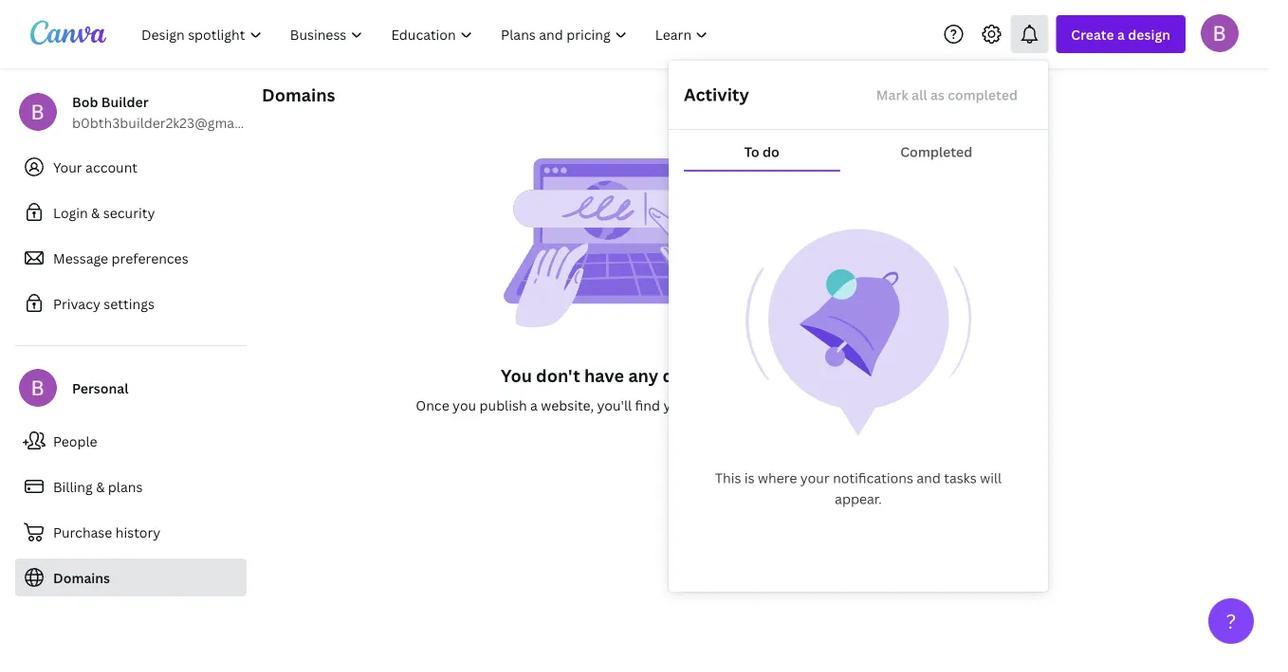 Task type: describe. For each thing, give the bounding box(es) containing it.
mark
[[876, 86, 909, 104]]

don't
[[536, 364, 580, 387]]

b0bth3builder2k23@gmail.com
[[72, 113, 273, 131]]

completed
[[948, 86, 1018, 104]]

preferences
[[111, 249, 188, 267]]

privacy settings
[[53, 295, 155, 313]]

purchase history link
[[15, 513, 247, 551]]

plans
[[108, 478, 143, 496]]

publish
[[480, 396, 527, 414]]

?
[[1226, 608, 1237, 635]]

a inside you don't have any domains once you publish a website, you'll find your domains right here.
[[530, 396, 538, 414]]

your account
[[53, 158, 138, 176]]

top level navigation element
[[129, 15, 724, 53]]

here.
[[787, 396, 820, 414]]

personal
[[72, 379, 128, 397]]

a inside create a design dropdown button
[[1118, 25, 1125, 43]]

activity
[[684, 83, 749, 106]]

to
[[745, 143, 760, 161]]

bob builder image
[[1201, 14, 1239, 52]]

design
[[1128, 25, 1171, 43]]

and
[[917, 469, 941, 487]]

to do
[[745, 143, 780, 161]]

0 horizontal spatial domains
[[53, 569, 110, 587]]

history
[[116, 523, 161, 541]]

you
[[501, 364, 532, 387]]

people link
[[15, 422, 247, 460]]

message
[[53, 249, 108, 267]]

do
[[763, 143, 780, 161]]

? button
[[1209, 599, 1254, 644]]

your inside you don't have any domains once you publish a website, you'll find your domains right here.
[[664, 396, 693, 414]]

message preferences link
[[15, 239, 247, 277]]

to do button
[[684, 134, 840, 170]]

billing & plans
[[53, 478, 143, 496]]

security
[[103, 204, 155, 222]]



Task type: locate. For each thing, give the bounding box(es) containing it.
create a design button
[[1056, 15, 1186, 53]]

1 vertical spatial &
[[96, 478, 105, 496]]

your account link
[[15, 148, 247, 186]]

& left plans
[[96, 478, 105, 496]]

& for login
[[91, 204, 100, 222]]

right
[[754, 396, 784, 414]]

domains left right
[[696, 396, 751, 414]]

message preferences
[[53, 249, 188, 267]]

&
[[91, 204, 100, 222], [96, 478, 105, 496]]

login
[[53, 204, 88, 222]]

login & security
[[53, 204, 155, 222]]

domains right any
[[663, 364, 734, 387]]

a right publish
[[530, 396, 538, 414]]

this
[[715, 469, 741, 487]]

your
[[664, 396, 693, 414], [801, 469, 830, 487]]

you don't have any domains once you publish a website, you'll find your domains right here.
[[416, 364, 820, 414]]

notifications
[[833, 469, 914, 487]]

you
[[453, 396, 476, 414]]

domains
[[262, 83, 335, 106], [53, 569, 110, 587]]

billing & plans link
[[15, 468, 247, 506]]

as
[[931, 86, 945, 104]]

purchase history
[[53, 523, 161, 541]]

completed
[[901, 143, 973, 161]]

will
[[980, 469, 1002, 487]]

create
[[1072, 25, 1115, 43]]

appear.
[[835, 490, 882, 508]]

bob builder b0bth3builder2k23@gmail.com
[[72, 93, 273, 131]]

0 horizontal spatial your
[[664, 396, 693, 414]]

is
[[745, 469, 755, 487]]

your
[[53, 158, 82, 176]]

your inside this is where your notifications and tasks will appear.
[[801, 469, 830, 487]]

billing
[[53, 478, 93, 496]]

create a design
[[1072, 25, 1171, 43]]

settings
[[104, 295, 155, 313]]

0 vertical spatial &
[[91, 204, 100, 222]]

& for billing
[[96, 478, 105, 496]]

have
[[584, 364, 624, 387]]

account
[[85, 158, 138, 176]]

people
[[53, 432, 97, 450]]

find
[[635, 396, 660, 414]]

1 vertical spatial domains
[[696, 396, 751, 414]]

1 vertical spatial your
[[801, 469, 830, 487]]

your right where
[[801, 469, 830, 487]]

mark all as completed
[[876, 86, 1018, 104]]

website,
[[541, 396, 594, 414]]

any
[[628, 364, 659, 387]]

& right login
[[91, 204, 100, 222]]

privacy
[[53, 295, 100, 313]]

a
[[1118, 25, 1125, 43], [530, 396, 538, 414]]

1 vertical spatial a
[[530, 396, 538, 414]]

mark all as completed button
[[861, 76, 1033, 114]]

bob
[[72, 93, 98, 111]]

a left design at the top of page
[[1118, 25, 1125, 43]]

tasks
[[944, 469, 977, 487]]

1 horizontal spatial domains
[[262, 83, 335, 106]]

you'll
[[597, 396, 632, 414]]

once
[[416, 396, 449, 414]]

0 horizontal spatial a
[[530, 396, 538, 414]]

privacy settings link
[[15, 285, 247, 323]]

this is where your notifications and tasks will appear.
[[715, 469, 1002, 508]]

your right find
[[664, 396, 693, 414]]

0 vertical spatial domains
[[262, 83, 335, 106]]

domains
[[663, 364, 734, 387], [696, 396, 751, 414]]

1 vertical spatial domains
[[53, 569, 110, 587]]

purchase
[[53, 523, 112, 541]]

0 vertical spatial a
[[1118, 25, 1125, 43]]

0 vertical spatial your
[[664, 396, 693, 414]]

where
[[758, 469, 797, 487]]

0 vertical spatial domains
[[663, 364, 734, 387]]

all
[[912, 86, 928, 104]]

builder
[[101, 93, 149, 111]]

a picture of a bell ringing. image
[[745, 229, 972, 437]]

domains link
[[15, 559, 247, 597]]

1 horizontal spatial a
[[1118, 25, 1125, 43]]

login & security link
[[15, 194, 247, 232]]

1 horizontal spatial your
[[801, 469, 830, 487]]

completed button
[[840, 134, 1033, 170]]



Task type: vqa. For each thing, say whether or not it's contained in the screenshot.
the bottom the Present
no



